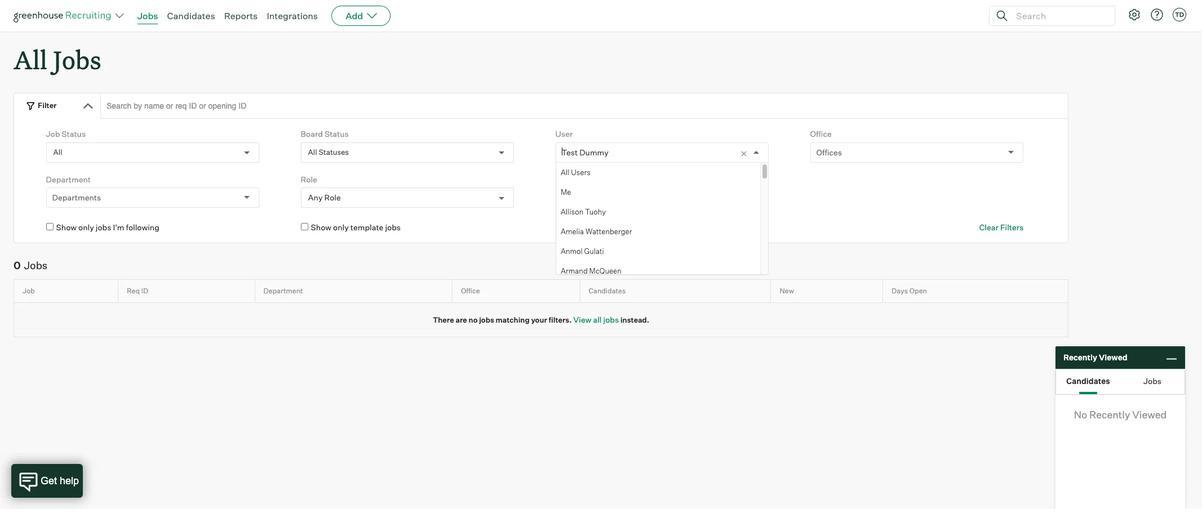Task type: vqa. For each thing, say whether or not it's contained in the screenshot.
5th No button
no



Task type: locate. For each thing, give the bounding box(es) containing it.
1 only from the left
[[78, 223, 94, 232]]

no recently viewed
[[1075, 409, 1168, 421]]

allison tuohy
[[561, 207, 606, 216]]

your
[[531, 316, 548, 325]]

filter
[[38, 101, 57, 110]]

filters.
[[549, 316, 572, 325]]

viewed
[[1100, 353, 1128, 363], [1133, 409, 1168, 421]]

only
[[78, 223, 94, 232], [333, 223, 349, 232]]

departments
[[52, 193, 101, 203]]

jobs right no
[[479, 316, 495, 325]]

0 horizontal spatial show
[[56, 223, 77, 232]]

status for job status
[[62, 129, 86, 139]]

1 horizontal spatial show
[[311, 223, 332, 232]]

row group
[[556, 163, 761, 510]]

0 horizontal spatial job
[[23, 287, 35, 296]]

office up no
[[461, 287, 480, 296]]

job status
[[46, 129, 86, 139]]

offices
[[817, 148, 843, 157]]

1 horizontal spatial office
[[811, 129, 832, 139]]

are
[[456, 316, 467, 325]]

jobs left candidates link
[[138, 10, 158, 21]]

jobs
[[138, 10, 158, 21], [53, 43, 101, 76], [24, 259, 47, 272], [1144, 376, 1162, 386]]

td button
[[1174, 8, 1187, 21]]

all
[[14, 43, 47, 76], [53, 148, 62, 157], [308, 148, 317, 157], [561, 168, 570, 177]]

clear filters link
[[980, 222, 1024, 233]]

0 vertical spatial viewed
[[1100, 353, 1128, 363]]

role
[[301, 175, 317, 184], [325, 193, 341, 203]]

0 horizontal spatial candidates
[[167, 10, 215, 21]]

integrations link
[[267, 10, 318, 21]]

candidates
[[167, 10, 215, 21], [589, 287, 626, 296], [1067, 376, 1111, 386]]

job down 0 jobs
[[23, 287, 35, 296]]

add
[[346, 10, 363, 21]]

1 horizontal spatial job
[[46, 129, 60, 139]]

1 vertical spatial role
[[325, 193, 341, 203]]

status for board status
[[325, 129, 349, 139]]

1 vertical spatial office
[[461, 287, 480, 296]]

matching
[[496, 316, 530, 325]]

anmol
[[561, 247, 583, 256]]

0 horizontal spatial only
[[78, 223, 94, 232]]

anmol gulati
[[561, 247, 604, 256]]

candidates down mcqueen
[[589, 287, 626, 296]]

Show only template jobs checkbox
[[301, 223, 308, 231]]

office
[[811, 129, 832, 139], [461, 287, 480, 296]]

role right any on the left top of the page
[[325, 193, 341, 203]]

all down job status
[[53, 148, 62, 157]]

2 only from the left
[[333, 223, 349, 232]]

configure image
[[1128, 8, 1142, 21]]

instead.
[[621, 316, 650, 325]]

candidates right jobs link
[[167, 10, 215, 21]]

only left the template
[[333, 223, 349, 232]]

show right the show only template jobs checkbox
[[311, 223, 332, 232]]

job down filter
[[46, 129, 60, 139]]

i'm
[[113, 223, 124, 232]]

custom field
[[556, 175, 605, 184]]

any role
[[308, 193, 341, 203]]

recently viewed
[[1064, 353, 1128, 363]]

field
[[586, 175, 605, 184]]

user
[[556, 129, 573, 139]]

all for all
[[53, 148, 62, 157]]

Show only jobs I'm following checkbox
[[46, 223, 53, 231]]

greenhouse recruiting image
[[14, 9, 115, 23]]

2 vertical spatial candidates
[[1067, 376, 1111, 386]]

1 vertical spatial candidates
[[589, 287, 626, 296]]

jobs up no recently viewed
[[1144, 376, 1162, 386]]

1 vertical spatial job
[[23, 287, 35, 296]]

only for jobs
[[78, 223, 94, 232]]

filters
[[1001, 223, 1024, 232]]

status
[[62, 129, 86, 139], [325, 129, 349, 139]]

there are no jobs matching your filters. view all jobs instead.
[[433, 315, 650, 325]]

None field
[[562, 143, 565, 162]]

tab list
[[1057, 370, 1185, 395]]

job
[[46, 129, 60, 139], [23, 287, 35, 296]]

department
[[46, 175, 91, 184], [264, 287, 303, 296]]

1 horizontal spatial only
[[333, 223, 349, 232]]

td
[[1176, 11, 1185, 19]]

tuohy
[[585, 207, 606, 216]]

show
[[56, 223, 77, 232], [311, 223, 332, 232]]

1 horizontal spatial viewed
[[1133, 409, 1168, 421]]

0 vertical spatial job
[[46, 129, 60, 139]]

2 horizontal spatial candidates
[[1067, 376, 1111, 386]]

2 status from the left
[[325, 129, 349, 139]]

role up any on the left top of the page
[[301, 175, 317, 184]]

0 vertical spatial department
[[46, 175, 91, 184]]

candidates down 'recently viewed'
[[1067, 376, 1111, 386]]

jobs right all
[[604, 315, 619, 325]]

days
[[892, 287, 909, 296]]

all for all statuses
[[308, 148, 317, 157]]

recently
[[1064, 353, 1098, 363], [1090, 409, 1131, 421]]

1 show from the left
[[56, 223, 77, 232]]

all down board
[[308, 148, 317, 157]]

1 horizontal spatial status
[[325, 129, 349, 139]]

no
[[1075, 409, 1088, 421]]

0 horizontal spatial status
[[62, 129, 86, 139]]

2 show from the left
[[311, 223, 332, 232]]

0 vertical spatial role
[[301, 175, 317, 184]]

only down departments at the left of the page
[[78, 223, 94, 232]]

1 horizontal spatial department
[[264, 287, 303, 296]]

dummy
[[580, 148, 609, 157]]

1 status from the left
[[62, 129, 86, 139]]

all inside 'row group'
[[561, 168, 570, 177]]

there
[[433, 316, 454, 325]]

0 jobs
[[14, 259, 47, 272]]

jobs
[[96, 223, 111, 232], [385, 223, 401, 232], [604, 315, 619, 325], [479, 316, 495, 325]]

show for show only jobs i'm following
[[56, 223, 77, 232]]

amelia
[[561, 227, 584, 236]]

1 horizontal spatial candidates
[[589, 287, 626, 296]]

0 horizontal spatial role
[[301, 175, 317, 184]]

0 horizontal spatial viewed
[[1100, 353, 1128, 363]]

test dummy option
[[562, 148, 609, 157]]

all up filter
[[14, 43, 47, 76]]

show right show only jobs i'm following checkbox
[[56, 223, 77, 232]]

view
[[574, 315, 592, 325]]

0 vertical spatial recently
[[1064, 353, 1098, 363]]

days open
[[892, 287, 928, 296]]

all for all users
[[561, 168, 570, 177]]

req
[[127, 287, 140, 296]]

1 vertical spatial department
[[264, 287, 303, 296]]

office up "offices"
[[811, 129, 832, 139]]

all left users
[[561, 168, 570, 177]]



Task type: describe. For each thing, give the bounding box(es) containing it.
0 horizontal spatial department
[[46, 175, 91, 184]]

mcqueen
[[589, 266, 622, 275]]

reports link
[[224, 10, 258, 21]]

clear value image
[[741, 150, 749, 158]]

gulati
[[584, 247, 604, 256]]

template
[[351, 223, 384, 232]]

0
[[14, 259, 21, 272]]

job for job
[[23, 287, 35, 296]]

board status
[[301, 129, 349, 139]]

no
[[469, 316, 478, 325]]

show for show only template jobs
[[311, 223, 332, 232]]

all statuses
[[308, 148, 349, 157]]

all users
[[561, 168, 591, 177]]

row group containing all users
[[556, 163, 761, 510]]

any
[[308, 193, 323, 203]]

td button
[[1171, 6, 1189, 24]]

candidates link
[[167, 10, 215, 21]]

0 vertical spatial office
[[811, 129, 832, 139]]

view all jobs link
[[574, 315, 619, 325]]

jobs inside there are no jobs matching your filters. view all jobs instead.
[[479, 316, 495, 325]]

job for job status
[[46, 129, 60, 139]]

tab list containing candidates
[[1057, 370, 1185, 395]]

open
[[910, 287, 928, 296]]

jobs down greenhouse recruiting image
[[53, 43, 101, 76]]

show only jobs i'm following
[[56, 223, 159, 232]]

armand mcqueen
[[561, 266, 622, 275]]

0 vertical spatial candidates
[[167, 10, 215, 21]]

jobs right 0 at left bottom
[[24, 259, 47, 272]]

custom
[[556, 175, 585, 184]]

following
[[126, 223, 159, 232]]

amelia wattenberger
[[561, 227, 632, 236]]

jobs link
[[138, 10, 158, 21]]

1 horizontal spatial role
[[325, 193, 341, 203]]

req id
[[127, 287, 148, 296]]

wattenberger
[[586, 227, 632, 236]]

add button
[[332, 6, 391, 26]]

id
[[141, 287, 148, 296]]

all jobs
[[14, 43, 101, 76]]

test dummy
[[562, 148, 609, 157]]

test
[[562, 148, 578, 157]]

all
[[594, 315, 602, 325]]

jobs left i'm
[[96, 223, 111, 232]]

me
[[561, 187, 571, 196]]

0 horizontal spatial office
[[461, 287, 480, 296]]

1 vertical spatial viewed
[[1133, 409, 1168, 421]]

integrations
[[267, 10, 318, 21]]

reports
[[224, 10, 258, 21]]

clear value element
[[741, 143, 754, 162]]

jobs right the template
[[385, 223, 401, 232]]

users
[[571, 168, 591, 177]]

only for template
[[333, 223, 349, 232]]

allison
[[561, 207, 584, 216]]

board
[[301, 129, 323, 139]]

all for all jobs
[[14, 43, 47, 76]]

Search text field
[[1014, 8, 1105, 24]]

clear filters
[[980, 223, 1024, 232]]

armand
[[561, 266, 588, 275]]

new
[[780, 287, 795, 296]]

statuses
[[319, 148, 349, 157]]

clear
[[980, 223, 999, 232]]

1 vertical spatial recently
[[1090, 409, 1131, 421]]

show only template jobs
[[311, 223, 401, 232]]

Search by name or req ID or opening ID text field
[[100, 93, 1069, 119]]



